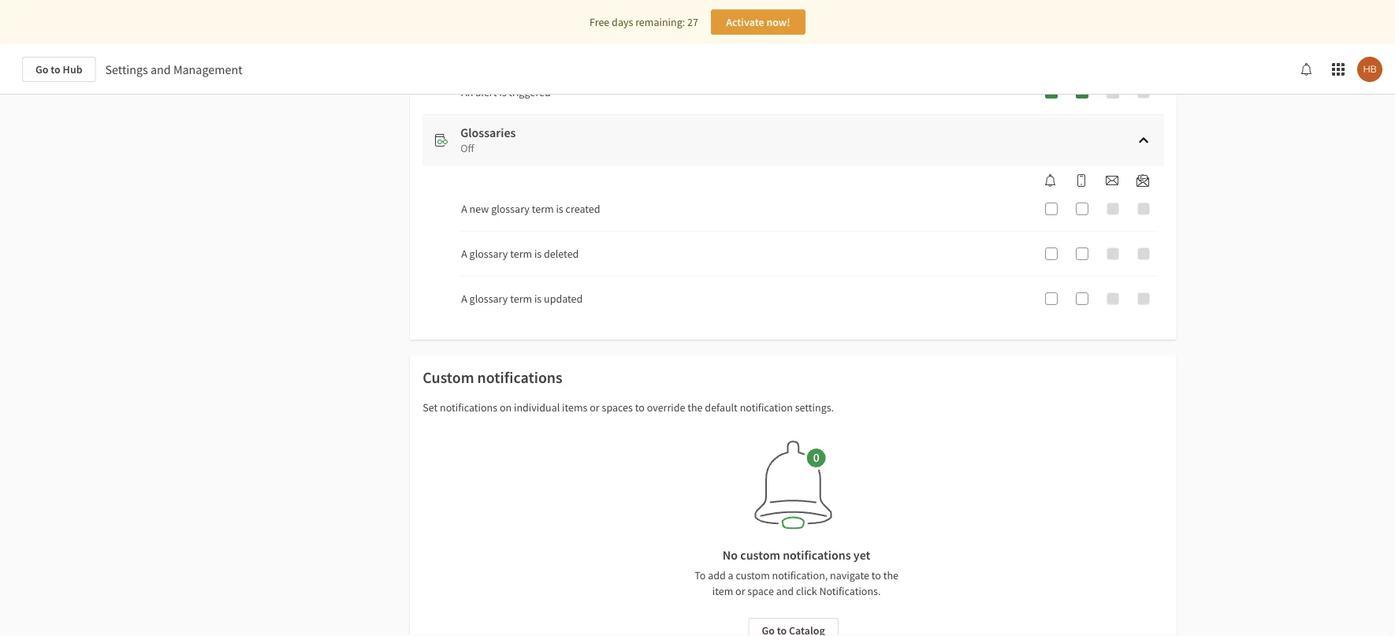 Task type: locate. For each thing, give the bounding box(es) containing it.
hub
[[63, 62, 82, 76]]

1 vertical spatial glossary
[[470, 247, 508, 261]]

push notifications in qlik sense mobile element
[[1069, 174, 1094, 187]]

term left deleted
[[510, 247, 532, 261]]

settings.
[[795, 401, 834, 415]]

the
[[688, 401, 703, 415], [884, 568, 899, 583]]

notification,
[[772, 568, 828, 583]]

is left updated
[[534, 292, 542, 306]]

set notifications on individual items or spaces to override the default notification settings.
[[423, 401, 834, 415]]

2 vertical spatial a
[[461, 292, 467, 306]]

1 vertical spatial to
[[635, 401, 645, 415]]

term
[[532, 202, 554, 216], [510, 247, 532, 261], [510, 292, 532, 306]]

notifications up "notification,"
[[783, 547, 851, 563]]

push notifications in qlik sense mobile image
[[1075, 174, 1088, 187]]

the right navigate
[[884, 568, 899, 583]]

is left created
[[556, 202, 564, 216]]

0 vertical spatial the
[[688, 401, 703, 415]]

to right go
[[51, 62, 61, 76]]

notifications down custom
[[440, 401, 498, 415]]

and left click
[[776, 584, 794, 598]]

spaces
[[602, 401, 633, 415]]

term for deleted
[[510, 247, 532, 261]]

a up a glossary term is updated
[[461, 247, 467, 261]]

glossary down a glossary term is deleted
[[470, 292, 508, 306]]

1 vertical spatial term
[[510, 247, 532, 261]]

1 horizontal spatial and
[[776, 584, 794, 598]]

0 vertical spatial notifications
[[477, 368, 563, 388]]

items
[[562, 401, 588, 415]]

2 vertical spatial notifications
[[783, 547, 851, 563]]

add
[[708, 568, 726, 583]]

notifications for set
[[440, 401, 498, 415]]

notifications
[[477, 368, 563, 388], [440, 401, 498, 415], [783, 547, 851, 563]]

1 vertical spatial notifications
[[440, 401, 498, 415]]

1 vertical spatial a
[[461, 247, 467, 261]]

or inside no custom notifications yet to add a custom notification, navigate to the item or space and click notifications.
[[736, 584, 745, 598]]

notifications up 'on'
[[477, 368, 563, 388]]

term left updated
[[510, 292, 532, 306]]

item
[[713, 584, 733, 598]]

glossary for a glossary term is deleted
[[470, 247, 508, 261]]

0 vertical spatial or
[[590, 401, 600, 415]]

the left default
[[688, 401, 703, 415]]

1 horizontal spatial the
[[884, 568, 899, 583]]

1 vertical spatial the
[[884, 568, 899, 583]]

custom right no
[[741, 547, 781, 563]]

off
[[461, 141, 474, 155]]

a
[[461, 202, 467, 216], [461, 247, 467, 261], [461, 292, 467, 306]]

or right the item
[[736, 584, 745, 598]]

and right settings
[[151, 61, 171, 77]]

notifications when using qlik sense in a browser image
[[1045, 174, 1057, 187]]

1 a from the top
[[461, 202, 467, 216]]

days
[[612, 15, 633, 29]]

1 horizontal spatial or
[[736, 584, 745, 598]]

or
[[590, 401, 600, 415], [736, 584, 745, 598]]

custom up space
[[736, 568, 770, 583]]

set
[[423, 401, 438, 415]]

an alert is triggered
[[461, 85, 551, 99]]

or right items
[[590, 401, 600, 415]]

2 horizontal spatial to
[[872, 568, 881, 583]]

2 vertical spatial glossary
[[470, 292, 508, 306]]

settings and management
[[105, 61, 242, 77]]

2 vertical spatial to
[[872, 568, 881, 583]]

glossary right new
[[491, 202, 530, 216]]

notifications sent to your email element
[[1100, 174, 1125, 187]]

to right spaces
[[635, 401, 645, 415]]

to
[[695, 568, 706, 583]]

default
[[705, 401, 738, 415]]

individual
[[514, 401, 560, 415]]

notifications bundled in a daily email digest element
[[1131, 174, 1156, 187]]

created
[[566, 202, 600, 216]]

a for a glossary term is deleted
[[461, 247, 467, 261]]

0 vertical spatial custom
[[741, 547, 781, 563]]

2 a from the top
[[461, 247, 467, 261]]

1 vertical spatial or
[[736, 584, 745, 598]]

custom notifications main content
[[0, 0, 1396, 636]]

0 horizontal spatial or
[[590, 401, 600, 415]]

glossary down new
[[470, 247, 508, 261]]

a glossary term is updated
[[461, 292, 583, 306]]

0 vertical spatial and
[[151, 61, 171, 77]]

a left new
[[461, 202, 467, 216]]

glossaries
[[461, 125, 516, 140]]

activate
[[726, 15, 764, 29]]

notifications inside no custom notifications yet to add a custom notification, navigate to the item or space and click notifications.
[[783, 547, 851, 563]]

an
[[461, 85, 473, 99]]

updated
[[544, 292, 583, 306]]

1 vertical spatial and
[[776, 584, 794, 598]]

space
[[748, 584, 774, 598]]

to
[[51, 62, 61, 76], [635, 401, 645, 415], [872, 568, 881, 583]]

term for updated
[[510, 292, 532, 306]]

custom
[[741, 547, 781, 563], [736, 568, 770, 583]]

0 vertical spatial a
[[461, 202, 467, 216]]

yet
[[854, 547, 871, 563]]

27
[[688, 15, 698, 29]]

0 horizontal spatial to
[[51, 62, 61, 76]]

2 vertical spatial term
[[510, 292, 532, 306]]

3 a from the top
[[461, 292, 467, 306]]

is
[[499, 85, 507, 99], [556, 202, 564, 216], [534, 247, 542, 261], [534, 292, 542, 306]]

to right navigate
[[872, 568, 881, 583]]

settings
[[105, 61, 148, 77]]

0 horizontal spatial the
[[688, 401, 703, 415]]

custom notifications
[[423, 368, 563, 388]]

glossary
[[491, 202, 530, 216], [470, 247, 508, 261], [470, 292, 508, 306]]

a down a glossary term is deleted
[[461, 292, 467, 306]]

0 horizontal spatial and
[[151, 61, 171, 77]]

term left created
[[532, 202, 554, 216]]

is left deleted
[[534, 247, 542, 261]]

a new glossary term is created
[[461, 202, 600, 216]]

and
[[151, 61, 171, 77], [776, 584, 794, 598]]



Task type: vqa. For each thing, say whether or not it's contained in the screenshot.
1st you from the left
no



Task type: describe. For each thing, give the bounding box(es) containing it.
a for a new glossary term is created
[[461, 202, 467, 216]]

0 vertical spatial term
[[532, 202, 554, 216]]

go to hub link
[[22, 57, 96, 82]]

triggered
[[509, 85, 551, 99]]

glossary for a glossary term is updated
[[470, 292, 508, 306]]

0 vertical spatial to
[[51, 62, 61, 76]]

no
[[723, 547, 738, 563]]

on
[[500, 401, 512, 415]]

howard brown image
[[1358, 57, 1383, 82]]

remaining:
[[636, 15, 685, 29]]

notifications sent to your email image
[[1106, 174, 1119, 187]]

notifications.
[[820, 584, 881, 598]]

alert
[[476, 85, 497, 99]]

override
[[647, 401, 686, 415]]

go
[[35, 62, 48, 76]]

no custom notifications yet to add a custom notification, navigate to the item or space and click notifications.
[[695, 547, 899, 598]]

notification
[[740, 401, 793, 415]]

now!
[[767, 15, 791, 29]]

deleted
[[544, 247, 579, 261]]

click
[[796, 584, 817, 598]]

glossaries off
[[461, 125, 516, 155]]

a
[[728, 568, 734, 583]]

custom
[[423, 368, 474, 388]]

free
[[590, 15, 610, 29]]

navigate
[[830, 568, 870, 583]]

free days remaining: 27
[[590, 15, 698, 29]]

go to hub
[[35, 62, 82, 76]]

new
[[470, 202, 489, 216]]

and inside no custom notifications yet to add a custom notification, navigate to the item or space and click notifications.
[[776, 584, 794, 598]]

to inside no custom notifications yet to add a custom notification, navigate to the item or space and click notifications.
[[872, 568, 881, 583]]

a for a glossary term is updated
[[461, 292, 467, 306]]

notifications when using qlik sense in a browser element
[[1038, 174, 1064, 187]]

activate now!
[[726, 15, 791, 29]]

notifications bundled in a daily email digest image
[[1137, 174, 1150, 187]]

the inside no custom notifications yet to add a custom notification, navigate to the item or space and click notifications.
[[884, 568, 899, 583]]

a glossary term is deleted
[[461, 247, 579, 261]]

0 vertical spatial glossary
[[491, 202, 530, 216]]

notifications for custom
[[477, 368, 563, 388]]

1 horizontal spatial to
[[635, 401, 645, 415]]

management
[[173, 61, 242, 77]]

1 vertical spatial custom
[[736, 568, 770, 583]]

activate now! link
[[711, 9, 806, 35]]

is right alert on the left of the page
[[499, 85, 507, 99]]



